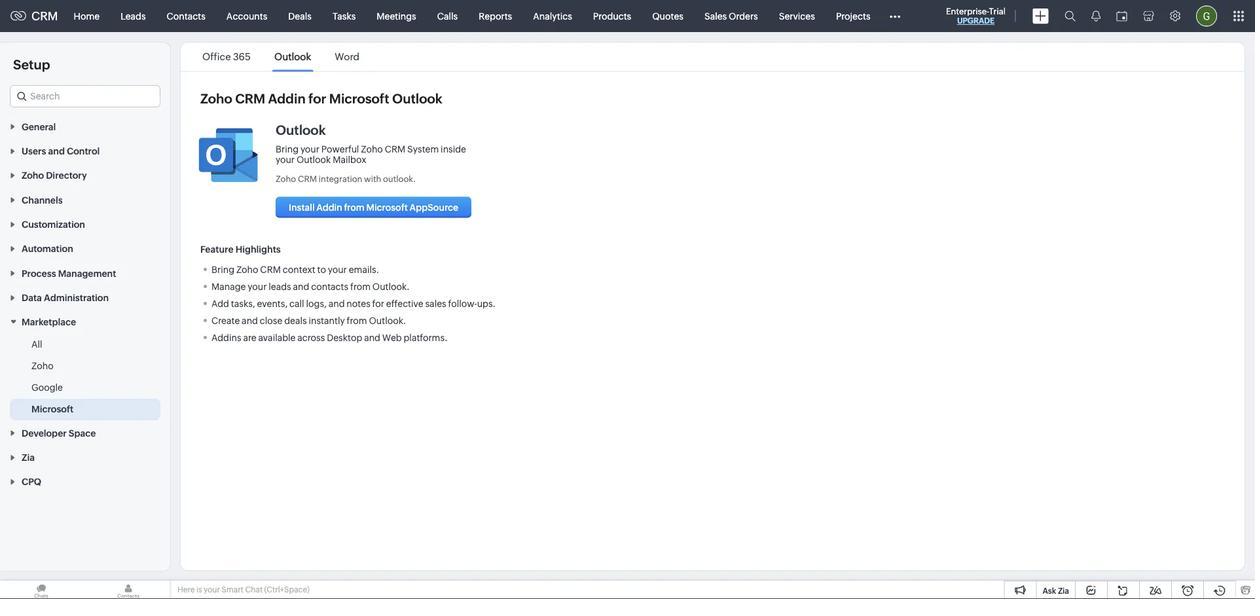 Task type: locate. For each thing, give the bounding box(es) containing it.
profile element
[[1189, 0, 1226, 32]]

your up install
[[276, 154, 295, 165]]

powerful
[[322, 144, 359, 154]]

developer space button
[[0, 421, 170, 445]]

from down zoho crm integration with outlook.
[[344, 202, 365, 213]]

zoho down "office"
[[200, 91, 232, 106]]

inside
[[441, 144, 466, 154]]

your right to
[[328, 264, 347, 275]]

1 vertical spatial microsoft
[[367, 202, 408, 213]]

zoho up with
[[361, 144, 383, 154]]

automation
[[22, 244, 73, 254]]

deals
[[284, 315, 307, 326]]

bring up the manage
[[212, 264, 235, 275]]

marketplace
[[22, 317, 76, 328]]

desktop
[[327, 332, 363, 343]]

0 horizontal spatial for
[[309, 91, 327, 106]]

install
[[289, 202, 315, 213]]

and
[[48, 146, 65, 156], [293, 281, 309, 292], [329, 298, 345, 309], [242, 315, 258, 326], [364, 332, 381, 343]]

zoho down feature highlights
[[236, 264, 258, 275]]

microsoft down google link
[[31, 404, 74, 415]]

management
[[58, 268, 116, 279]]

0 vertical spatial zia
[[22, 453, 35, 463]]

users
[[22, 146, 46, 156]]

outlook. up the web
[[369, 315, 406, 326]]

microsoft down word
[[329, 91, 390, 106]]

zoho inside marketplace "region"
[[31, 361, 53, 371]]

microsoft inside button
[[367, 202, 408, 213]]

0 vertical spatial outlook.
[[373, 281, 410, 292]]

zoho
[[200, 91, 232, 106], [361, 144, 383, 154], [22, 170, 44, 181], [276, 174, 296, 184], [236, 264, 258, 275], [31, 361, 53, 371]]

for right notes
[[373, 298, 385, 309]]

are
[[243, 332, 257, 343]]

microsoft link
[[31, 403, 74, 416]]

0 vertical spatial from
[[344, 202, 365, 213]]

users and control
[[22, 146, 100, 156]]

your right is on the bottom of the page
[[204, 586, 220, 595]]

zoho down "users"
[[22, 170, 44, 181]]

0 horizontal spatial bring
[[212, 264, 235, 275]]

0 horizontal spatial zia
[[22, 453, 35, 463]]

0 vertical spatial for
[[309, 91, 327, 106]]

customization
[[22, 219, 85, 230]]

outlook.
[[373, 281, 410, 292], [369, 315, 406, 326]]

signals image
[[1092, 10, 1101, 22]]

meetings link
[[366, 0, 427, 32]]

integration
[[319, 174, 363, 184]]

crm link
[[10, 9, 58, 23]]

zoho directory
[[22, 170, 87, 181]]

office
[[202, 51, 231, 63]]

calls
[[437, 11, 458, 21]]

word
[[335, 51, 360, 63]]

your left powerful
[[301, 144, 320, 154]]

1 horizontal spatial bring
[[276, 144, 299, 154]]

for inside bring zoho crm context to your emails. manage your leads and contacts from outlook. add tasks, events, call logs, and notes for effective sales follow-ups. create and close deals instantly from outlook. addins are available across desktop and web platforms.
[[373, 298, 385, 309]]

orders
[[729, 11, 758, 21]]

chats image
[[0, 581, 83, 599]]

from down notes
[[347, 315, 367, 326]]

emails.
[[349, 264, 379, 275]]

and inside dropdown button
[[48, 146, 65, 156]]

1 vertical spatial zia
[[1059, 587, 1070, 596]]

bring zoho crm context to your emails. manage your leads and contacts from outlook. add tasks, events, call logs, and notes for effective sales follow-ups. create and close deals instantly from outlook. addins are available across desktop and web platforms.
[[212, 264, 496, 343]]

deals
[[288, 11, 312, 21]]

zoho up install
[[276, 174, 296, 184]]

ask zia
[[1043, 587, 1070, 596]]

trial
[[990, 6, 1006, 16]]

and right "users"
[[48, 146, 65, 156]]

crm left system
[[385, 144, 406, 154]]

bring
[[276, 144, 299, 154], [212, 264, 235, 275]]

for down outlook link
[[309, 91, 327, 106]]

general
[[22, 121, 56, 132]]

contacts
[[167, 11, 206, 21]]

0 vertical spatial addin
[[268, 91, 306, 106]]

quotes link
[[642, 0, 694, 32]]

all link
[[31, 338, 42, 351]]

zia up cpq
[[22, 453, 35, 463]]

list
[[191, 43, 372, 71]]

Other Modules field
[[882, 6, 910, 27]]

zoho inside dropdown button
[[22, 170, 44, 181]]

install addin from microsoft appsource button
[[276, 197, 472, 218]]

None field
[[10, 85, 161, 107]]

1 horizontal spatial addin
[[317, 202, 342, 213]]

1 vertical spatial for
[[373, 298, 385, 309]]

1 horizontal spatial for
[[373, 298, 385, 309]]

from
[[344, 202, 365, 213], [350, 281, 371, 292], [347, 315, 367, 326]]

sales orders link
[[694, 0, 769, 32]]

and down context
[[293, 281, 309, 292]]

outlook inside list
[[275, 51, 311, 63]]

zoho up google link
[[31, 361, 53, 371]]

and up are
[[242, 315, 258, 326]]

zoho for zoho crm addin for microsoft outlook
[[200, 91, 232, 106]]

signals element
[[1084, 0, 1109, 32]]

bring inside bring zoho crm context to your emails. manage your leads and contacts from outlook. add tasks, events, call logs, and notes for effective sales follow-ups. create and close deals instantly from outlook. addins are available across desktop and web platforms.
[[212, 264, 235, 275]]

control
[[67, 146, 100, 156]]

enterprise-
[[947, 6, 990, 16]]

outlook bring your powerful zoho crm system inside your outlook mailbox
[[276, 123, 466, 165]]

marketplace region
[[0, 334, 170, 421]]

outlook. up effective
[[373, 281, 410, 292]]

zoho inside bring zoho crm context to your emails. manage your leads and contacts from outlook. add tasks, events, call logs, and notes for effective sales follow-ups. create and close deals instantly from outlook. addins are available across desktop and web platforms.
[[236, 264, 258, 275]]

for
[[309, 91, 327, 106], [373, 298, 385, 309]]

365
[[233, 51, 251, 63]]

web
[[383, 332, 402, 343]]

leads
[[121, 11, 146, 21]]

1 vertical spatial addin
[[317, 202, 342, 213]]

your up tasks, at the left of page
[[248, 281, 267, 292]]

2 vertical spatial microsoft
[[31, 404, 74, 415]]

google
[[31, 383, 63, 393]]

office 365 link
[[200, 51, 253, 63]]

analytics link
[[523, 0, 583, 32]]

addin down outlook link
[[268, 91, 306, 106]]

install addin from microsoft appsource
[[289, 202, 459, 213]]

outlook down deals link
[[275, 51, 311, 63]]

1 horizontal spatial zia
[[1059, 587, 1070, 596]]

outlook up integration
[[297, 154, 331, 165]]

ups.
[[477, 298, 496, 309]]

(ctrl+space)
[[264, 586, 310, 595]]

outlook up system
[[392, 91, 443, 106]]

call
[[290, 298, 304, 309]]

data
[[22, 293, 42, 303]]

leads
[[269, 281, 291, 292]]

channels button
[[0, 187, 170, 212]]

home link
[[63, 0, 110, 32]]

bring inside outlook bring your powerful zoho crm system inside your outlook mailbox
[[276, 144, 299, 154]]

from up notes
[[350, 281, 371, 292]]

deals link
[[278, 0, 322, 32]]

reports
[[479, 11, 512, 21]]

outlook
[[275, 51, 311, 63], [392, 91, 443, 106], [276, 123, 326, 138], [297, 154, 331, 165]]

crm up leads
[[260, 264, 281, 275]]

here is your smart chat (ctrl+space)
[[178, 586, 310, 595]]

products link
[[583, 0, 642, 32]]

addin right install
[[317, 202, 342, 213]]

crm down 365
[[235, 91, 265, 106]]

0 vertical spatial microsoft
[[329, 91, 390, 106]]

reports link
[[469, 0, 523, 32]]

microsoft down outlook.
[[367, 202, 408, 213]]

1 vertical spatial bring
[[212, 264, 235, 275]]

zia right ask
[[1059, 587, 1070, 596]]

2 vertical spatial from
[[347, 315, 367, 326]]

list containing office 365
[[191, 43, 372, 71]]

zoho inside outlook bring your powerful zoho crm system inside your outlook mailbox
[[361, 144, 383, 154]]

0 vertical spatial bring
[[276, 144, 299, 154]]

crm up install
[[298, 174, 317, 184]]

bring left powerful
[[276, 144, 299, 154]]

events,
[[257, 298, 288, 309]]

create menu image
[[1033, 8, 1050, 24]]

close
[[260, 315, 283, 326]]

platforms.
[[404, 332, 448, 343]]

highlights
[[236, 244, 281, 255]]



Task type: describe. For each thing, give the bounding box(es) containing it.
zoho crm addin for microsoft outlook
[[200, 91, 443, 106]]

feature
[[200, 244, 234, 255]]

administration
[[44, 293, 109, 303]]

appsource
[[410, 202, 459, 213]]

and down contacts
[[329, 298, 345, 309]]

projects link
[[826, 0, 882, 32]]

1 vertical spatial outlook.
[[369, 315, 406, 326]]

mailbox
[[333, 154, 367, 165]]

tasks
[[333, 11, 356, 21]]

leads link
[[110, 0, 156, 32]]

home
[[74, 11, 100, 21]]

projects
[[837, 11, 871, 21]]

services
[[779, 11, 816, 21]]

zoho link
[[31, 360, 53, 373]]

data administration button
[[0, 285, 170, 310]]

outlook down zoho crm addin for microsoft outlook on the top of page
[[276, 123, 326, 138]]

is
[[196, 586, 202, 595]]

developer space
[[22, 428, 96, 439]]

instantly
[[309, 315, 345, 326]]

outlook.
[[383, 174, 416, 184]]

automation button
[[0, 236, 170, 261]]

create
[[212, 315, 240, 326]]

contacts
[[311, 281, 349, 292]]

profile image
[[1197, 6, 1218, 27]]

contacts image
[[87, 581, 170, 599]]

addin inside button
[[317, 202, 342, 213]]

process management button
[[0, 261, 170, 285]]

from inside button
[[344, 202, 365, 213]]

cpq
[[22, 477, 41, 487]]

data administration
[[22, 293, 109, 303]]

enterprise-trial upgrade
[[947, 6, 1006, 25]]

add
[[212, 298, 229, 309]]

tasks,
[[231, 298, 255, 309]]

google link
[[31, 381, 63, 394]]

chat
[[245, 586, 263, 595]]

calls link
[[427, 0, 469, 32]]

ask
[[1043, 587, 1057, 596]]

notes
[[347, 298, 371, 309]]

1 vertical spatial from
[[350, 281, 371, 292]]

process
[[22, 268, 56, 279]]

meetings
[[377, 11, 416, 21]]

sales
[[705, 11, 727, 21]]

0 horizontal spatial addin
[[268, 91, 306, 106]]

calendar image
[[1117, 11, 1128, 21]]

crm inside outlook bring your powerful zoho crm system inside your outlook mailbox
[[385, 144, 406, 154]]

search element
[[1057, 0, 1084, 32]]

manage
[[212, 281, 246, 292]]

zoho for zoho
[[31, 361, 53, 371]]

word link
[[333, 51, 362, 63]]

effective
[[386, 298, 424, 309]]

microsoft inside marketplace "region"
[[31, 404, 74, 415]]

here
[[178, 586, 195, 595]]

addins
[[212, 332, 241, 343]]

crm inside bring zoho crm context to your emails. manage your leads and contacts from outlook. add tasks, events, call logs, and notes for effective sales follow-ups. create and close deals instantly from outlook. addins are available across desktop and web platforms.
[[260, 264, 281, 275]]

office 365
[[202, 51, 251, 63]]

context
[[283, 264, 316, 275]]

with
[[364, 174, 382, 184]]

directory
[[46, 170, 87, 181]]

users and control button
[[0, 138, 170, 163]]

sales orders
[[705, 11, 758, 21]]

feature highlights
[[200, 244, 281, 255]]

services link
[[769, 0, 826, 32]]

create menu element
[[1025, 0, 1057, 32]]

Search text field
[[10, 86, 160, 107]]

zia button
[[0, 445, 170, 470]]

and left the web
[[364, 332, 381, 343]]

to
[[317, 264, 326, 275]]

zoho for zoho directory
[[22, 170, 44, 181]]

quotes
[[653, 11, 684, 21]]

setup
[[13, 57, 50, 72]]

products
[[593, 11, 632, 21]]

smart
[[222, 586, 244, 595]]

zia inside dropdown button
[[22, 453, 35, 463]]

process management
[[22, 268, 116, 279]]

developer
[[22, 428, 67, 439]]

channels
[[22, 195, 63, 205]]

available
[[258, 332, 296, 343]]

space
[[69, 428, 96, 439]]

crm left the "home"
[[31, 9, 58, 23]]

zoho directory button
[[0, 163, 170, 187]]

zoho for zoho crm integration with outlook.
[[276, 174, 296, 184]]

outlook link
[[273, 51, 313, 63]]

analytics
[[533, 11, 572, 21]]

accounts link
[[216, 0, 278, 32]]

follow-
[[448, 298, 477, 309]]

contacts link
[[156, 0, 216, 32]]

search image
[[1065, 10, 1076, 22]]

upgrade
[[958, 16, 995, 25]]

zoho crm integration with outlook.
[[276, 174, 416, 184]]

across
[[298, 332, 325, 343]]

sales
[[426, 298, 447, 309]]



Task type: vqa. For each thing, say whether or not it's contained in the screenshot.
the and to the bottom
no



